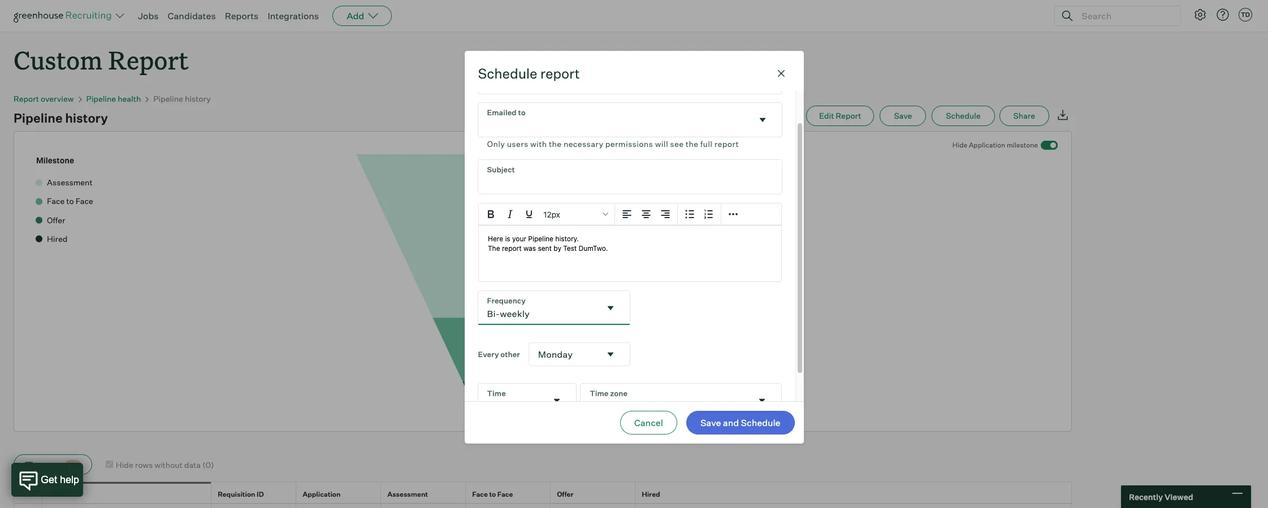 Task type: describe. For each thing, give the bounding box(es) containing it.
0 vertical spatial history
[[185, 94, 211, 104]]

greenhouse recruiting image
[[14, 9, 115, 23]]

with
[[530, 139, 547, 149]]

td button
[[1237, 6, 1255, 24]]

edit report link
[[806, 106, 875, 126]]

1 the from the left
[[549, 139, 562, 149]]

save for save
[[894, 111, 912, 121]]

schedule for schedule
[[946, 111, 981, 121]]

1 vertical spatial pipeline history
[[14, 110, 108, 126]]

1 vertical spatial report
[[14, 94, 39, 104]]

add
[[347, 10, 364, 21]]

hide
[[953, 141, 968, 149]]

users
[[507, 139, 529, 149]]

share
[[1014, 111, 1036, 121]]

share button
[[1000, 106, 1050, 126]]

only users with the necessary permissions will see the full report
[[487, 139, 739, 149]]

save for save and schedule
[[701, 417, 721, 429]]

cancel
[[634, 417, 663, 429]]

application inside row
[[303, 491, 341, 499]]

requisition
[[218, 491, 255, 499]]

0 vertical spatial application
[[969, 141, 1006, 149]]

job
[[48, 491, 61, 499]]

id
[[257, 491, 264, 499]]

close modal icon image
[[775, 67, 788, 80]]

toggle flyout image inside only users with the necessary permissions will see the full report "field"
[[757, 114, 768, 125]]

pipeline health link
[[86, 94, 141, 104]]

save and schedule button
[[687, 411, 795, 435]]

1 toolbar from the left
[[615, 203, 678, 226]]

2 column header from the left
[[42, 505, 212, 508]]

face to face
[[472, 491, 513, 499]]

3 column header from the left
[[212, 505, 296, 508]]

save and schedule
[[701, 417, 781, 429]]

2 the from the left
[[686, 139, 699, 149]]

report for custom report
[[108, 43, 189, 76]]

report overview
[[14, 94, 74, 104]]

report inside "field"
[[715, 139, 739, 149]]

save button
[[880, 106, 927, 126]]

reports
[[225, 10, 259, 21]]

Every other text field
[[529, 343, 601, 366]]

edit report
[[819, 111, 862, 121]]

1 horizontal spatial pipeline history
[[153, 94, 211, 104]]

12px
[[543, 209, 560, 219]]

recently viewed
[[1129, 492, 1194, 502]]

hide application milestone
[[953, 141, 1038, 149]]

1 column header from the left
[[14, 505, 42, 508]]

jobs
[[138, 10, 159, 21]]

12px toolbar
[[479, 203, 615, 226]]

necessary
[[564, 139, 604, 149]]

hired
[[642, 491, 660, 499]]

see
[[670, 139, 684, 149]]

requisition id
[[218, 491, 264, 499]]

row containing job name
[[14, 482, 1072, 507]]

candidates
[[168, 10, 216, 21]]

report overview link
[[14, 94, 74, 104]]

filter image
[[23, 461, 33, 471]]

other
[[501, 350, 520, 359]]

td
[[1241, 11, 1251, 19]]

job name
[[48, 491, 82, 499]]

cancel button
[[620, 411, 677, 435]]

integrations link
[[268, 10, 319, 21]]

2 row from the top
[[14, 504, 1072, 508]]

milestone
[[36, 156, 74, 165]]

download image
[[1056, 108, 1070, 122]]



Task type: vqa. For each thing, say whether or not it's contained in the screenshot.
second THE ADEPT LINK from the top
no



Task type: locate. For each thing, give the bounding box(es) containing it.
7 column header from the left
[[551, 505, 636, 508]]

schedule for schedule report
[[478, 65, 538, 82]]

pipeline health
[[86, 94, 141, 104]]

pipeline down report overview link
[[14, 110, 63, 126]]

1 horizontal spatial application
[[969, 141, 1006, 149]]

save
[[894, 111, 912, 121], [701, 417, 721, 429]]

reports link
[[225, 10, 259, 21]]

application
[[969, 141, 1006, 149], [303, 491, 341, 499]]

filters
[[38, 461, 62, 470]]

2 face from the left
[[498, 491, 513, 499]]

configure image
[[1194, 8, 1207, 21]]

report left overview
[[14, 94, 39, 104]]

overview
[[41, 94, 74, 104]]

every
[[478, 350, 499, 359]]

pipeline
[[86, 94, 116, 104], [153, 94, 183, 104], [14, 110, 63, 126]]

to
[[489, 491, 496, 499]]

report inside 'edit report' link
[[836, 111, 862, 121]]

2 vertical spatial schedule
[[741, 417, 781, 429]]

0 horizontal spatial report
[[14, 94, 39, 104]]

0 horizontal spatial schedule
[[478, 65, 538, 82]]

None field
[[478, 291, 630, 325], [529, 343, 630, 366], [478, 384, 576, 418], [581, 384, 782, 418], [478, 291, 630, 325], [478, 384, 576, 418], [581, 384, 782, 418]]

1 vertical spatial history
[[65, 110, 108, 126]]

pipeline history right health
[[153, 94, 211, 104]]

will
[[655, 139, 668, 149]]

row
[[14, 482, 1072, 507], [14, 504, 1072, 508]]

toggle flyout image
[[757, 114, 768, 125], [605, 302, 616, 314], [605, 349, 616, 360], [552, 395, 563, 407], [757, 395, 768, 407]]

0 horizontal spatial face
[[472, 491, 488, 499]]

pipeline history
[[153, 94, 211, 104], [14, 110, 108, 126]]

schedule inside button
[[946, 111, 981, 121]]

1 horizontal spatial schedule
[[741, 417, 781, 429]]

face right to
[[498, 491, 513, 499]]

None text field
[[478, 160, 782, 194], [478, 384, 547, 418], [581, 384, 752, 418], [478, 160, 782, 194], [478, 384, 547, 418], [581, 384, 752, 418]]

assessment
[[388, 491, 428, 499]]

none field "every other"
[[529, 343, 630, 366]]

0 horizontal spatial pipeline
[[14, 110, 63, 126]]

schedule button
[[932, 106, 995, 126]]

report
[[540, 65, 580, 82], [715, 139, 739, 149]]

1 vertical spatial report
[[715, 139, 739, 149]]

viewed
[[1165, 492, 1194, 502]]

0 horizontal spatial the
[[549, 139, 562, 149]]

report
[[108, 43, 189, 76], [14, 94, 39, 104], [836, 111, 862, 121]]

jobs link
[[138, 10, 159, 21]]

1 vertical spatial save
[[701, 417, 721, 429]]

only
[[487, 139, 505, 149]]

toolbar
[[615, 203, 678, 226], [678, 203, 721, 226]]

report up health
[[108, 43, 189, 76]]

1 horizontal spatial the
[[686, 139, 699, 149]]

integrations
[[268, 10, 319, 21]]

0 vertical spatial save
[[894, 111, 912, 121]]

permissions
[[606, 139, 653, 149]]

6 column header from the left
[[466, 505, 551, 508]]

toggle flyout image inside "every other" field
[[605, 349, 616, 360]]

pipeline for pipeline history link
[[153, 94, 183, 104]]

1 horizontal spatial report
[[715, 139, 739, 149]]

pipeline history down overview
[[14, 110, 108, 126]]

candidates link
[[168, 10, 216, 21]]

schedule inside button
[[741, 417, 781, 429]]

1 horizontal spatial save
[[894, 111, 912, 121]]

1 horizontal spatial pipeline
[[86, 94, 116, 104]]

8 column header from the left
[[636, 505, 1072, 508]]

td button
[[1239, 8, 1253, 21]]

3
[[71, 462, 75, 470]]

2 toolbar from the left
[[678, 203, 721, 226]]

1 vertical spatial application
[[303, 491, 341, 499]]

Only users with the necessary permissions will see the full report field
[[478, 103, 782, 151]]

report for edit report
[[836, 111, 862, 121]]

pipeline left health
[[86, 94, 116, 104]]

recently
[[1129, 492, 1163, 502]]

1 horizontal spatial history
[[185, 94, 211, 104]]

and
[[723, 417, 739, 429]]

history
[[185, 94, 211, 104], [65, 110, 108, 126]]

1 horizontal spatial face
[[498, 491, 513, 499]]

health
[[118, 94, 141, 104]]

0 vertical spatial schedule
[[478, 65, 538, 82]]

0 horizontal spatial history
[[65, 110, 108, 126]]

pipeline right health
[[153, 94, 183, 104]]

12px button
[[539, 205, 612, 224]]

0 horizontal spatial pipeline history
[[14, 110, 108, 126]]

edit
[[819, 111, 834, 121]]

pipeline for pipeline health link
[[86, 94, 116, 104]]

save inside button
[[701, 417, 721, 429]]

column header
[[14, 505, 42, 508], [42, 505, 212, 508], [212, 505, 296, 508], [296, 505, 381, 508], [381, 505, 466, 508], [466, 505, 551, 508], [551, 505, 636, 508], [636, 505, 1072, 508]]

0 vertical spatial report
[[540, 65, 580, 82]]

0 horizontal spatial report
[[540, 65, 580, 82]]

save inside button
[[894, 111, 912, 121]]

custom report
[[14, 43, 189, 76]]

the left the full
[[686, 139, 699, 149]]

offer
[[557, 491, 574, 499]]

face left to
[[472, 491, 488, 499]]

the right the with
[[549, 139, 562, 149]]

2 horizontal spatial pipeline
[[153, 94, 183, 104]]

2 horizontal spatial schedule
[[946, 111, 981, 121]]

None checkbox
[[106, 461, 113, 468]]

1 horizontal spatial report
[[108, 43, 189, 76]]

5 column header from the left
[[381, 505, 466, 508]]

1 row from the top
[[14, 482, 1072, 507]]

every other
[[478, 350, 520, 359]]

add button
[[333, 6, 392, 26]]

2 horizontal spatial report
[[836, 111, 862, 121]]

milestone
[[1007, 141, 1038, 149]]

pipeline history link
[[153, 94, 211, 104]]

0 vertical spatial pipeline history
[[153, 94, 211, 104]]

1 vertical spatial schedule
[[946, 111, 981, 121]]

save and schedule this report to revisit it! element
[[880, 106, 932, 126]]

name
[[62, 491, 82, 499]]

0 horizontal spatial application
[[303, 491, 341, 499]]

face
[[472, 491, 488, 499], [498, 491, 513, 499]]

12px group
[[479, 203, 781, 226]]

full
[[701, 139, 713, 149]]

schedule report
[[478, 65, 580, 82]]

0 horizontal spatial save
[[701, 417, 721, 429]]

custom
[[14, 43, 102, 76]]

report right edit
[[836, 111, 862, 121]]

Search text field
[[1079, 8, 1171, 24]]

1 face from the left
[[472, 491, 488, 499]]

the
[[549, 139, 562, 149], [686, 139, 699, 149]]

2 vertical spatial report
[[836, 111, 862, 121]]

0 vertical spatial report
[[108, 43, 189, 76]]

None text field
[[478, 291, 601, 325]]

4 column header from the left
[[296, 505, 381, 508]]

schedule
[[478, 65, 538, 82], [946, 111, 981, 121], [741, 417, 781, 429]]



